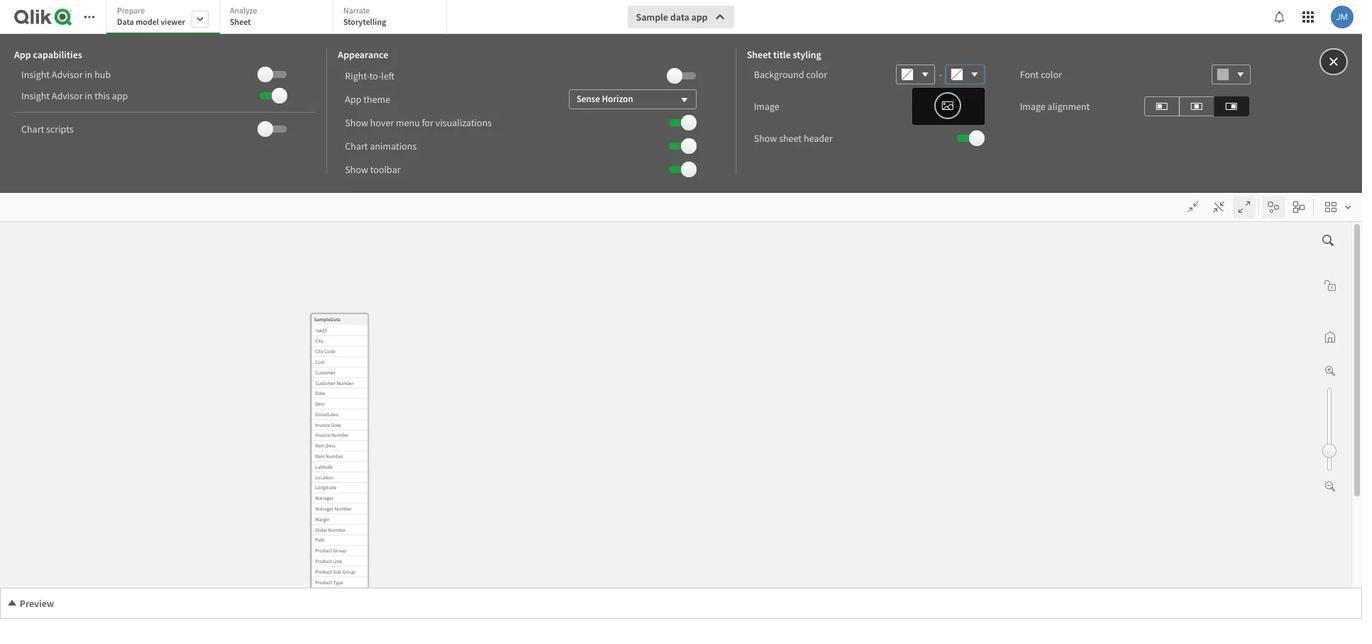 Task type: vqa. For each thing, say whether or not it's contained in the screenshot.
Find
no



Task type: locate. For each thing, give the bounding box(es) containing it.
app
[[692, 11, 708, 23], [112, 89, 128, 102]]

advisor
[[52, 68, 83, 81], [52, 89, 83, 102]]

zoom out image
[[1325, 478, 1336, 495]]

1 horizontal spatial app
[[345, 93, 362, 105]]

advisor down the capabilities
[[52, 68, 83, 81]]

insight for insight advisor in hub
[[21, 68, 50, 81]]

0 vertical spatial customer
[[315, 369, 336, 376]]

1 horizontal spatial color
[[1041, 68, 1062, 81]]

insight down app capabilities at the left top of the page
[[21, 68, 50, 81]]

to-
[[370, 69, 381, 82]]

app left the capabilities
[[14, 48, 31, 61]]

product
[[315, 548, 332, 554], [315, 558, 332, 565], [315, 569, 332, 575], [315, 579, 332, 586]]

image down background
[[754, 100, 780, 113]]

title
[[774, 48, 791, 61]]

2 manager from the top
[[315, 506, 334, 512]]

0 horizontal spatial chart
[[21, 123, 44, 136]]

animations
[[370, 139, 417, 152]]

2 insight from the top
[[21, 89, 50, 102]]

2 product from the top
[[315, 558, 332, 565]]

group up the line
[[333, 548, 346, 554]]

1 vertical spatial insight
[[21, 89, 50, 102]]

1 vertical spatial advisor
[[52, 89, 83, 102]]

insight advisor in hub
[[21, 68, 111, 81]]

chart left the scripts
[[21, 123, 44, 136]]

product down path
[[315, 548, 332, 554]]

appearance
[[338, 48, 388, 61]]

show left sheet
[[754, 132, 777, 145]]

invoice
[[315, 422, 330, 428], [315, 432, 330, 439]]

product left sub
[[315, 569, 332, 575]]

0 vertical spatial desc
[[315, 401, 325, 407]]

chart scripts
[[21, 123, 74, 136]]

right-
[[345, 69, 370, 82]]

image
[[754, 100, 780, 113], [1020, 100, 1046, 113]]

1 vertical spatial app
[[112, 89, 128, 102]]

item
[[315, 443, 325, 449], [315, 453, 325, 460]]

1 vertical spatial date
[[331, 422, 341, 428]]

insight
[[21, 68, 50, 81], [21, 89, 50, 102]]

preview button
[[0, 588, 1363, 620]]

0 vertical spatial app
[[692, 11, 708, 23]]

1 advisor from the top
[[52, 68, 83, 81]]

0 vertical spatial manager
[[315, 495, 334, 502]]

latitude
[[315, 464, 333, 470]]

tab list containing prepare
[[106, 0, 452, 35]]

2 advisor from the top
[[52, 89, 83, 102]]

1 vertical spatial item
[[315, 453, 325, 460]]

in for this
[[85, 89, 93, 102]]

3 product from the top
[[315, 569, 332, 575]]

theme
[[364, 93, 390, 105]]

source table view image
[[1294, 202, 1305, 213]]

app inside button
[[692, 11, 708, 23]]

sheet down analyze
[[230, 16, 251, 27]]

jeremy miller image
[[1331, 6, 1354, 28]]

path
[[315, 537, 325, 544]]

1 horizontal spatial image
[[1020, 100, 1046, 113]]

chart animations
[[345, 139, 417, 152]]

manager
[[315, 495, 334, 502], [315, 506, 334, 512]]

toolbar
[[0, 0, 1363, 193]]

product left type
[[315, 579, 332, 586]]

1 horizontal spatial date
[[331, 422, 341, 428]]

date
[[315, 390, 325, 397], [331, 422, 341, 428]]

image down font
[[1020, 100, 1046, 113]]

color right font
[[1041, 68, 1062, 81]]

visualizations
[[436, 116, 492, 129]]

toolbar containing sample data app
[[0, 0, 1363, 193]]

1 vertical spatial show
[[754, 132, 777, 145]]

color down styling
[[806, 68, 828, 81]]

sheet left title
[[747, 48, 772, 61]]

2 vertical spatial show
[[345, 163, 368, 176]]

city up cost
[[315, 348, 323, 355]]

expand all image
[[1239, 202, 1250, 213]]

1 vertical spatial sheet
[[747, 48, 772, 61]]

app left theme on the top of the page
[[345, 93, 362, 105]]

number
[[337, 380, 354, 386], [331, 432, 349, 439], [326, 453, 343, 460], [335, 506, 352, 512], [328, 527, 346, 533]]

chart
[[21, 123, 44, 136], [345, 139, 368, 152]]

1 image from the left
[[754, 100, 780, 113]]

in left this
[[85, 89, 93, 102]]

this
[[95, 89, 110, 102]]

app for app theme
[[345, 93, 362, 105]]

2 in from the top
[[85, 89, 93, 102]]

1 vertical spatial desc
[[326, 443, 336, 449]]

app right data
[[692, 11, 708, 23]]

scripts
[[46, 123, 74, 136]]

left
[[381, 69, 395, 82]]

group right sub
[[342, 569, 356, 575]]

2 image from the left
[[1020, 100, 1046, 113]]

1 vertical spatial customer
[[315, 380, 336, 386]]

2 invoice from the top
[[315, 432, 330, 439]]

storytelling
[[343, 16, 386, 27]]

code
[[324, 348, 335, 355]]

desc
[[315, 401, 325, 407], [326, 443, 336, 449]]

insight for insight advisor in this app
[[21, 89, 50, 102]]

0 horizontal spatial desc
[[315, 401, 325, 407]]

image alignment
[[1020, 100, 1090, 113]]

1 vertical spatial app
[[345, 93, 362, 105]]

0 vertical spatial advisor
[[52, 68, 83, 81]]

desc up grosssales
[[315, 401, 325, 407]]

date down grosssales
[[331, 422, 341, 428]]

city down %key on the bottom left of the page
[[315, 338, 323, 344]]

2 color from the left
[[1041, 68, 1062, 81]]

in left hub
[[85, 68, 93, 81]]

chart for chart animations
[[345, 139, 368, 152]]

sheet
[[230, 16, 251, 27], [747, 48, 772, 61]]

0 horizontal spatial app
[[14, 48, 31, 61]]

0 vertical spatial show
[[345, 116, 368, 129]]

tab list
[[106, 0, 452, 35]]

manager down longitude
[[315, 495, 334, 502]]

0 vertical spatial in
[[85, 68, 93, 81]]

customer
[[315, 369, 336, 376], [315, 380, 336, 386]]

right-to-left
[[345, 69, 395, 82]]

0 horizontal spatial image
[[754, 100, 780, 113]]

2 city from the top
[[315, 348, 323, 355]]

1 vertical spatial in
[[85, 89, 93, 102]]

sense
[[577, 93, 600, 105]]

tab list inside toolbar
[[106, 0, 452, 35]]

0 horizontal spatial color
[[806, 68, 828, 81]]

%key
[[315, 327, 327, 334]]

insight up chart scripts
[[21, 89, 50, 102]]

1 color from the left
[[806, 68, 828, 81]]

1 insight from the top
[[21, 68, 50, 81]]

0 vertical spatial chart
[[21, 123, 44, 136]]

advisor down insight advisor in hub
[[52, 89, 83, 102]]

show left hover
[[345, 116, 368, 129]]

1 vertical spatial invoice
[[315, 432, 330, 439]]

model
[[136, 16, 159, 27]]

manager up margin
[[315, 506, 334, 512]]

color for background color
[[806, 68, 828, 81]]

horizon
[[602, 93, 633, 105]]

color
[[806, 68, 828, 81], [1041, 68, 1062, 81]]

city
[[315, 338, 323, 344], [315, 348, 323, 355]]

app capabilities
[[14, 48, 82, 61]]

%key city city code cost customer customer number date desc grosssales invoice date invoice number item desc item number latitude location longitude manager manager number margin order number path product group product line product sub group product type
[[315, 327, 356, 586]]

for
[[422, 116, 434, 129]]

0 vertical spatial city
[[315, 338, 323, 344]]

1 in from the top
[[85, 68, 93, 81]]

chart up show toolbar
[[345, 139, 368, 152]]

show toolbar
[[345, 163, 401, 176]]

lock table layout image
[[1325, 277, 1336, 294]]

application
[[0, 0, 1363, 620]]

1 vertical spatial city
[[315, 348, 323, 355]]

desc up latitude
[[326, 443, 336, 449]]

group
[[333, 548, 346, 554], [342, 569, 356, 575]]

0 horizontal spatial date
[[315, 390, 325, 397]]

align center image
[[1191, 98, 1203, 115]]

0 horizontal spatial sheet
[[230, 16, 251, 27]]

show for show toolbar
[[345, 163, 368, 176]]

sense horizon button
[[569, 89, 697, 109]]

0 vertical spatial sheet
[[230, 16, 251, 27]]

1 manager from the top
[[315, 495, 334, 502]]

1 horizontal spatial chart
[[345, 139, 368, 152]]

app right this
[[112, 89, 128, 102]]

cost
[[315, 359, 325, 365]]

0 vertical spatial insight
[[21, 68, 50, 81]]

number down grosssales
[[331, 432, 349, 439]]

0 vertical spatial invoice
[[315, 422, 330, 428]]

app
[[14, 48, 31, 61], [345, 93, 362, 105]]

product left the line
[[315, 558, 332, 565]]

sheet title styling
[[747, 48, 822, 61]]

triangle top image
[[6, 598, 18, 610]]

0 vertical spatial app
[[14, 48, 31, 61]]

in
[[85, 68, 93, 81], [85, 89, 93, 102]]

1 horizontal spatial app
[[692, 11, 708, 23]]

narrate storytelling
[[343, 5, 386, 27]]

1 vertical spatial chart
[[345, 139, 368, 152]]

number right order
[[328, 527, 346, 533]]

0 vertical spatial group
[[333, 548, 346, 554]]

show left toolbar
[[345, 163, 368, 176]]

1 vertical spatial manager
[[315, 506, 334, 512]]

1 horizontal spatial desc
[[326, 443, 336, 449]]

show
[[345, 116, 368, 129], [754, 132, 777, 145], [345, 163, 368, 176]]

0 vertical spatial item
[[315, 443, 325, 449]]

0 vertical spatial date
[[315, 390, 325, 397]]

date up grosssales
[[315, 390, 325, 397]]

1 horizontal spatial sheet
[[747, 48, 772, 61]]

capabilities
[[33, 48, 82, 61]]



Task type: describe. For each thing, give the bounding box(es) containing it.
advisor for this
[[52, 89, 83, 102]]

internal table view image
[[1268, 202, 1280, 213]]

number down longitude
[[335, 506, 352, 512]]

align right image
[[1226, 98, 1237, 115]]

1 item from the top
[[315, 443, 325, 449]]

search data model image
[[1317, 227, 1340, 254]]

analyze
[[230, 5, 257, 16]]

sub
[[333, 569, 341, 575]]

insight advisor in this app
[[21, 89, 128, 102]]

2 item from the top
[[315, 453, 325, 460]]

application containing sample data app
[[0, 0, 1363, 620]]

toolbar
[[370, 163, 401, 176]]

location
[[315, 474, 334, 481]]

data
[[117, 16, 134, 27]]

sheet inside analyze sheet
[[230, 16, 251, 27]]

1 vertical spatial group
[[342, 569, 356, 575]]

color for font color
[[1041, 68, 1062, 81]]

-
[[939, 68, 942, 81]]

app theme
[[345, 93, 390, 105]]

show hover menu for visualizations
[[345, 116, 492, 129]]

sampledata
[[314, 317, 341, 323]]

2 customer from the top
[[315, 380, 336, 386]]

font color
[[1020, 68, 1062, 81]]

0 horizontal spatial app
[[112, 89, 128, 102]]

background
[[754, 68, 804, 81]]

image for image
[[754, 100, 780, 113]]

in for hub
[[85, 68, 93, 81]]

1 customer from the top
[[315, 369, 336, 376]]

number up latitude
[[326, 453, 343, 460]]

preview
[[20, 598, 54, 610]]

show for show sheet header
[[754, 132, 777, 145]]

viewer
[[161, 16, 185, 27]]

number up grosssales
[[337, 380, 354, 386]]

sample data app
[[636, 11, 708, 23]]

hover
[[370, 116, 394, 129]]

show for show hover menu for visualizations
[[345, 116, 368, 129]]

show sheet header
[[754, 132, 833, 145]]

restore zoom level to 1:1 image
[[1325, 329, 1336, 346]]

1 invoice from the top
[[315, 422, 330, 428]]

show linked fields image
[[1214, 202, 1225, 213]]

menu
[[396, 116, 420, 129]]

chart for chart scripts
[[21, 123, 44, 136]]

select image image
[[942, 97, 954, 114]]

margin
[[315, 516, 330, 523]]

1 city from the top
[[315, 338, 323, 344]]

styling
[[793, 48, 822, 61]]

alignment
[[1048, 100, 1090, 113]]

longitude
[[315, 485, 337, 491]]

line
[[333, 558, 342, 565]]

narrate
[[343, 5, 370, 16]]

collapse all image
[[1188, 202, 1199, 213]]

data
[[670, 11, 690, 23]]

app for app capabilities
[[14, 48, 31, 61]]

hub
[[95, 68, 111, 81]]

order
[[315, 527, 327, 533]]

1 product from the top
[[315, 548, 332, 554]]

analyze sheet
[[230, 5, 257, 27]]

type
[[333, 579, 343, 586]]

background color
[[754, 68, 828, 81]]

prepare
[[117, 5, 145, 16]]

close app options image
[[1328, 53, 1341, 70]]

advisor for hub
[[52, 68, 83, 81]]

sample data app button
[[628, 6, 735, 28]]

zoom in image
[[1325, 363, 1336, 380]]

align left image
[[1157, 98, 1168, 115]]

grosssales
[[315, 411, 338, 418]]

prepare data model viewer
[[117, 5, 185, 27]]

font
[[1020, 68, 1039, 81]]

4 product from the top
[[315, 579, 332, 586]]

header
[[804, 132, 833, 145]]

sheet
[[779, 132, 802, 145]]

sample
[[636, 11, 669, 23]]

sense horizon
[[577, 93, 633, 105]]

image for image alignment
[[1020, 100, 1046, 113]]



